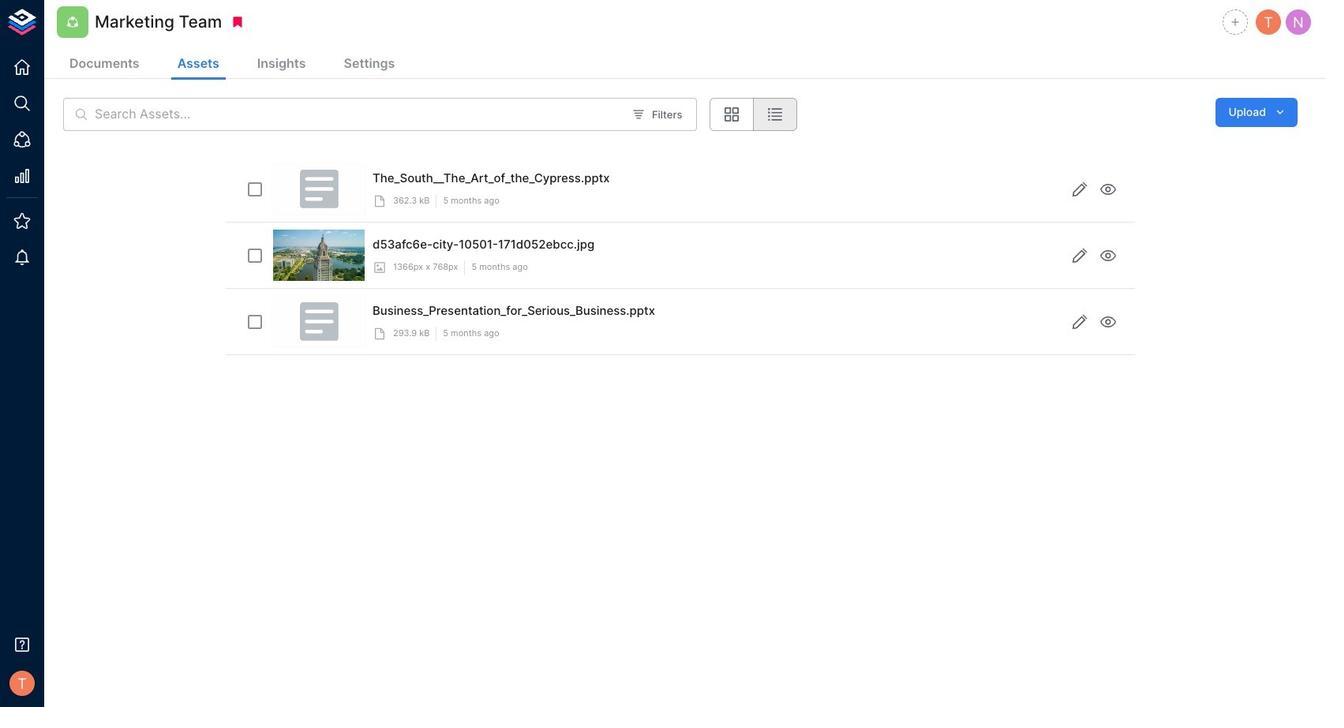 Task type: vqa. For each thing, say whether or not it's contained in the screenshot.
'Upgrade' inside the You are on the FREE PLAN. Upgrade to unlock unlimited docs.
no



Task type: describe. For each thing, give the bounding box(es) containing it.
remove bookmark image
[[231, 15, 245, 29]]

Search Assets... text field
[[95, 98, 623, 131]]



Task type: locate. For each thing, give the bounding box(es) containing it.
d53afc6e city 10501 171d052ebcc.jpg image
[[273, 230, 365, 281]]

group
[[710, 98, 798, 131]]



